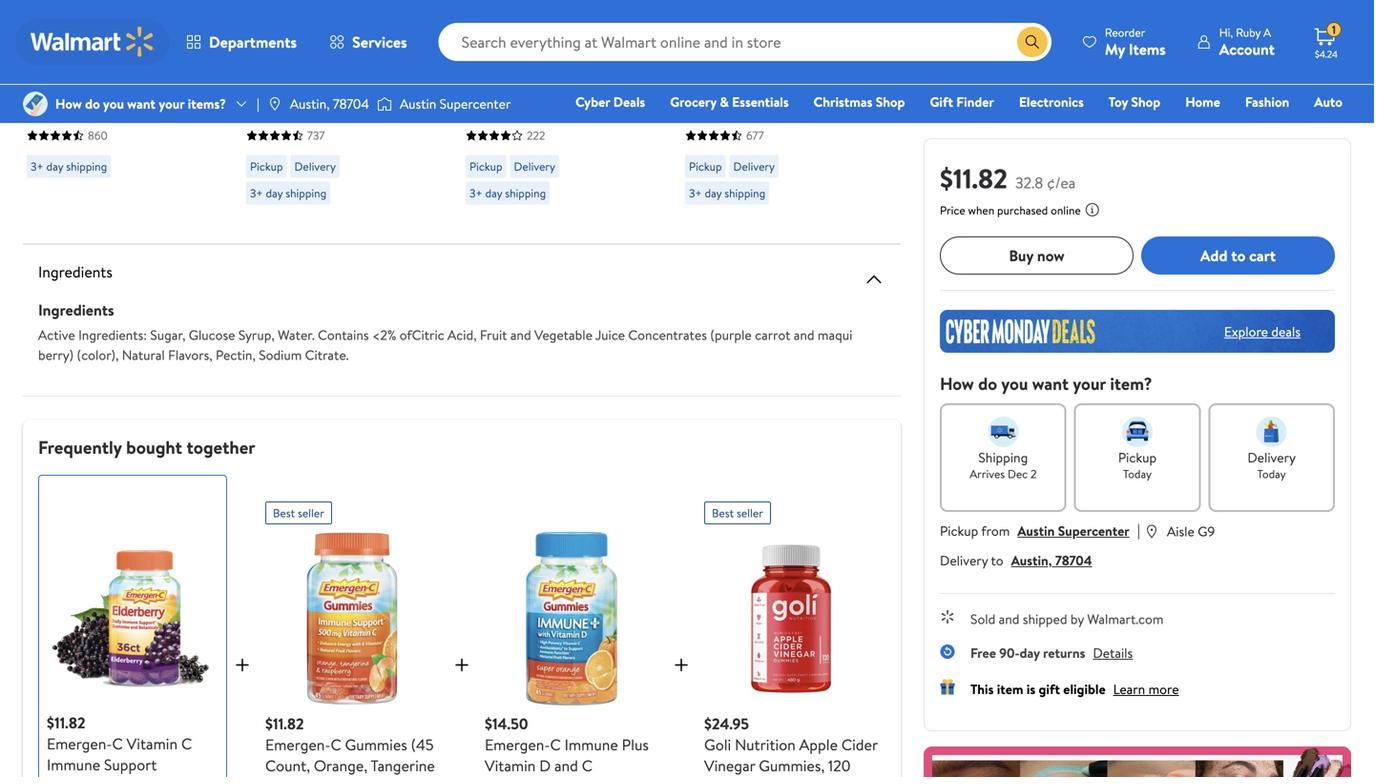 Task type: locate. For each thing, give the bounding box(es) containing it.
1 horizontal spatial shop
[[1132, 93, 1161, 111]]

2 seller from the left
[[737, 505, 764, 522]]

zinc left -
[[155, 99, 183, 120]]

account
[[1220, 39, 1275, 60]]

count down lemonade
[[685, 141, 727, 162]]

1 horizontal spatial austin
[[1018, 522, 1055, 541]]

¢/ea up online
[[1047, 172, 1076, 193]]

vitamin
[[59, 99, 110, 120], [127, 734, 178, 755], [485, 756, 536, 777]]

0 horizontal spatial  image
[[23, 92, 48, 116]]

dec
[[1008, 466, 1028, 483]]

want down elderberry
[[127, 94, 156, 113]]

emergen-c immune plus vitamin d and c gummies, super orange, 45 ct image
[[485, 533, 659, 706]]

0 vertical spatial you
[[103, 94, 124, 113]]

price when purchased online
[[940, 202, 1081, 219]]

1 best seller from the left
[[273, 505, 324, 522]]

1 plus image from the left
[[231, 654, 254, 677]]

supercenter up austin, 78704 button
[[1058, 522, 1130, 541]]

immune
[[554, 57, 608, 78], [27, 78, 80, 99], [565, 735, 618, 756], [47, 755, 100, 776]]

from
[[982, 522, 1010, 541]]

1 30 from the left
[[27, 120, 44, 141]]

want left item?
[[1033, 372, 1069, 396]]

4 product group from the left
[[685, 0, 863, 229]]

1 horizontal spatial today
[[1258, 466, 1286, 483]]

fashion link
[[1237, 92, 1299, 112]]

1 horizontal spatial vitamin
[[127, 734, 178, 755]]

delivery down 222
[[514, 158, 556, 175]]

0 vertical spatial vitamin
[[59, 99, 110, 120]]

1 horizontal spatial |
[[1138, 520, 1141, 541]]

0 vertical spatial how
[[55, 94, 82, 113]]

to for add
[[1232, 245, 1246, 266]]

do up intent image for shipping
[[978, 372, 998, 396]]

0 vertical spatial gummies
[[141, 78, 203, 99]]

how up shipping arrives dec 2
[[940, 372, 974, 396]]

Walmart Site-Wide search field
[[439, 23, 1052, 61]]

1 vertical spatial supercenter
[[1058, 522, 1130, 541]]

0 horizontal spatial your
[[159, 94, 185, 113]]

3+ day shipping down grapefruit,
[[470, 185, 546, 201]]

1 horizontal spatial austin,
[[1012, 552, 1052, 570]]

gift
[[930, 93, 954, 111]]

1 product group from the left
[[27, 0, 204, 229]]

0 horizontal spatial you
[[103, 94, 124, 113]]

to inside button
[[1232, 245, 1246, 266]]

1 horizontal spatial emergen-
[[265, 735, 331, 756]]

product group
[[27, 0, 204, 229], [246, 0, 424, 229], [466, 0, 643, 229], [685, 0, 863, 229]]

3+ day shipping down count at the left top of page
[[31, 158, 107, 175]]

shipping down 737
[[286, 185, 327, 201]]

legal information image
[[1085, 202, 1100, 218]]

0 horizontal spatial ¢/ea
[[541, 31, 566, 49]]

 image right billion
[[377, 95, 392, 114]]

0 horizontal spatial gummies
[[141, 78, 203, 99]]

0 vertical spatial want
[[127, 94, 156, 113]]

cyber
[[576, 93, 610, 111]]

support inside now $8.80 $12.99 sambucol black elderberry immune support gummies with vitamin c and zinc - 30 count
[[84, 78, 137, 99]]

frequently
[[38, 435, 122, 460]]

0 vertical spatial 120
[[813, 120, 835, 141]]

supplement
[[466, 99, 545, 120], [47, 776, 126, 778]]

day down pack*
[[266, 185, 283, 201]]

1 horizontal spatial how
[[940, 372, 974, 396]]

details button
[[1093, 644, 1133, 663]]

1 vertical spatial how
[[940, 372, 974, 396]]

0 horizontal spatial do
[[85, 94, 100, 113]]

cap.,
[[272, 120, 305, 141]]

1 seller from the left
[[298, 505, 324, 522]]

2 best seller from the left
[[712, 505, 764, 522]]

0 vertical spatial your
[[159, 94, 185, 113]]

do
[[85, 94, 100, 113], [978, 372, 998, 396]]

| up 'per'
[[257, 94, 259, 113]]

zinc up 60
[[574, 78, 602, 99]]

and left -
[[128, 99, 152, 120]]

120 right nutrition
[[829, 756, 851, 777]]

0 vertical spatial austin,
[[290, 94, 330, 113]]

austin up austin, 78704 button
[[1018, 522, 1055, 541]]

and right sold
[[999, 610, 1020, 629]]

¢/ea right 14.8
[[541, 31, 566, 49]]

0 horizontal spatial shop
[[876, 93, 905, 111]]

today down intent image for delivery
[[1258, 466, 1286, 483]]

count left 222
[[466, 141, 507, 162]]

emergen-c vitamin c immune support supplement gummies, elderberry 36 ct image
[[47, 534, 219, 705]]

1 horizontal spatial seller
[[737, 505, 764, 522]]

78704 right 25
[[333, 94, 369, 113]]

count,
[[265, 756, 310, 777]]

immune inside $11.82 emergen-c vitamin c immune support supplement gummie
[[47, 755, 100, 776]]

super
[[554, 777, 592, 778]]

1 ingredients from the top
[[38, 262, 113, 283]]

1 vertical spatial supplement
[[47, 776, 126, 778]]

0 horizontal spatial vitamin
[[59, 99, 110, 120]]

emergen-c gummies (45 count, orange, tangerine and raspberry flavors) immune support with 750mg vitamin c dietary supplement, caffeine free, gluten free image
[[265, 533, 439, 706]]

today inside pickup today
[[1123, 466, 1152, 483]]

your left item?
[[1073, 372, 1106, 396]]

0 horizontal spatial supercenter
[[440, 94, 511, 113]]

austin
[[400, 94, 436, 113], [1018, 522, 1055, 541]]

1 best from the left
[[273, 505, 295, 522]]

reorder
[[1105, 24, 1146, 41]]

how for how do you want your item?
[[940, 372, 974, 396]]

¢/ea inside "$11.82 32.8 ¢/ea"
[[1047, 172, 1076, 193]]

gummies,
[[549, 99, 614, 120], [759, 756, 825, 777], [485, 777, 551, 778]]

immune inside $8.88 14.8 ¢/ea spring valley immune system support zinc supplement gummies, grapefruit, 22 mg, 60 count
[[554, 57, 608, 78]]

buy now button
[[940, 237, 1134, 275]]

toy shop link
[[1100, 92, 1170, 112]]

| left aisle
[[1138, 520, 1141, 541]]

120 down christmas
[[813, 120, 835, 141]]

3+ down grapefruit,
[[470, 185, 483, 201]]

30
[[27, 120, 44, 141], [309, 120, 326, 141]]

1 horizontal spatial $11.82
[[265, 714, 304, 735]]

 image
[[267, 96, 282, 112]]

1 horizontal spatial zinc
[[574, 78, 602, 99]]

shipping down 860
[[66, 158, 107, 175]]

shop right christmas
[[876, 93, 905, 111]]

emergen- for vitamin
[[485, 735, 550, 756]]

pickup down health
[[689, 158, 722, 175]]

$11.82 for $11.82 emergen-c gummies (45 count, orange, tangerine and raspberry flavor
[[265, 714, 304, 735]]

1 vertical spatial your
[[1073, 372, 1106, 396]]

0 vertical spatial ingredients
[[38, 262, 113, 283]]

shipped
[[1023, 610, 1068, 629]]

emergen- inside $11.82 emergen-c vitamin c immune support supplement gummie
[[47, 734, 112, 755]]

2 horizontal spatial ¢/ea
[[1047, 172, 1076, 193]]

count inside sponsored $12.48 10.4 ¢/ea vitafusion omega-3 gummy vitamins, berry lemonade flavor heart health vitamins(1), 120 count
[[685, 141, 727, 162]]

seller for $24.95
[[737, 505, 764, 522]]

0 horizontal spatial supplement
[[47, 776, 126, 778]]

 image
[[23, 92, 48, 116], [377, 95, 392, 114]]

0 vertical spatial to
[[1232, 245, 1246, 266]]

3+ down with
[[31, 158, 44, 175]]

2 horizontal spatial $11.82
[[940, 160, 1008, 197]]

0 horizontal spatial austin
[[400, 94, 436, 113]]

best for $24.95
[[712, 505, 734, 522]]

zinc
[[574, 78, 602, 99], [155, 99, 183, 120]]

you for how do you want your item?
[[1002, 372, 1029, 396]]

1 shop from the left
[[876, 93, 905, 111]]

2 ingredients from the top
[[38, 300, 114, 321]]

auto registry
[[1123, 93, 1343, 138]]

emergen- inside "$11.82 emergen-c gummies (45 count, orange, tangerine and raspberry flavor"
[[265, 735, 331, 756]]

0 horizontal spatial want
[[127, 94, 156, 113]]

1 vertical spatial ingredients
[[38, 300, 114, 321]]

count inside $24.95 goli nutrition apple cider vinegar gummies, 120 count
[[704, 777, 746, 778]]

0 horizontal spatial 78704
[[333, 94, 369, 113]]

immune inside now $8.80 $12.99 sambucol black elderberry immune support gummies with vitamin c and zinc - 30 count
[[27, 78, 80, 99]]

day left returns on the right of the page
[[1020, 644, 1040, 663]]

austin right billion
[[400, 94, 436, 113]]

0 horizontal spatial best seller
[[273, 505, 324, 522]]

deals
[[614, 93, 645, 111]]

$8.88 14.8 ¢/ea spring valley immune system support zinc supplement gummies, grapefruit, 22 mg, 60 count
[[466, 28, 614, 162]]

1 horizontal spatial your
[[1073, 372, 1106, 396]]

0 horizontal spatial $11.82
[[47, 713, 85, 734]]

buy
[[1009, 245, 1034, 266]]

1 horizontal spatial to
[[1232, 245, 1246, 266]]

pickup inside pickup from austin supercenter |
[[940, 522, 979, 541]]

austin, up 737
[[290, 94, 330, 113]]

1 vertical spatial vitamin
[[127, 734, 178, 755]]

best
[[273, 505, 295, 522], [712, 505, 734, 522]]

32.8
[[1016, 172, 1044, 193]]

emergen-
[[47, 734, 112, 755], [265, 735, 331, 756], [485, 735, 550, 756]]

now $8.80 $12.99 sambucol black elderberry immune support gummies with vitamin c and zinc - 30 count
[[27, 28, 204, 141]]

1 horizontal spatial 30
[[309, 120, 326, 141]]

gummies, inside $8.88 14.8 ¢/ea spring valley immune system support zinc supplement gummies, grapefruit, 22 mg, 60 count
[[549, 99, 614, 120]]

0 vertical spatial supplement
[[466, 99, 545, 120]]

debit
[[1229, 119, 1261, 138]]

your left -
[[159, 94, 185, 113]]

best seller for $24.95
[[712, 505, 764, 522]]

0 horizontal spatial seller
[[298, 505, 324, 522]]

$11.82 inside "$11.82 emergen-c gummies (45 count, orange, tangerine and raspberry flavor"
[[265, 714, 304, 735]]

shop up registry link
[[1132, 93, 1161, 111]]

0 horizontal spatial plus image
[[231, 654, 254, 677]]

delivery down from
[[940, 552, 988, 570]]

austin inside pickup from austin supercenter |
[[1018, 522, 1055, 541]]

how for how do you want your items?
[[55, 94, 82, 113]]

austin,
[[290, 94, 330, 113], [1012, 552, 1052, 570]]

1 horizontal spatial 78704
[[1056, 552, 1093, 570]]

product group containing now $8.80
[[27, 0, 204, 229]]

1 horizontal spatial you
[[1002, 372, 1029, 396]]

1 vertical spatial do
[[978, 372, 998, 396]]

1 horizontal spatial best
[[712, 505, 734, 522]]

$11.82 emergen-c gummies (45 count, orange, tangerine and raspberry flavor
[[265, 714, 435, 778]]

one debit link
[[1188, 118, 1270, 139]]

your for items?
[[159, 94, 185, 113]]

how up count at the left top of page
[[55, 94, 82, 113]]

delivery
[[295, 158, 336, 175], [514, 158, 556, 175], [734, 158, 775, 175], [1248, 449, 1296, 467], [940, 552, 988, 570]]

items
[[1129, 39, 1166, 60]]

d
[[540, 756, 551, 777]]

1 horizontal spatial supplement
[[466, 99, 545, 120]]

2 30 from the left
[[309, 120, 326, 141]]

1 horizontal spatial  image
[[377, 95, 392, 114]]

today down intent image for pickup
[[1123, 466, 1152, 483]]

30 inside $19.98 renew life womens wellness, womens care probiotic, 25 billion cfu per cap., 30 ct. value pack*
[[309, 120, 326, 141]]

2 plus image from the left
[[670, 654, 693, 677]]

probiotic,
[[246, 99, 310, 120]]

ingredients for ingredients
[[38, 262, 113, 283]]

you up intent image for shipping
[[1002, 372, 1029, 396]]

goli nutrition apple cider vinegar gummies, 120 count image
[[704, 533, 878, 706]]

1 horizontal spatial do
[[978, 372, 998, 396]]

 image down the sambucol
[[23, 92, 48, 116]]

¢/ea right 10.4
[[767, 31, 793, 49]]

1 vertical spatial austin
[[1018, 522, 1055, 541]]

120 inside $24.95 goli nutrition apple cider vinegar gummies, 120 count
[[829, 756, 851, 777]]

departments button
[[170, 19, 313, 65]]

christmas shop link
[[805, 92, 914, 112]]

emergen- for count,
[[265, 735, 331, 756]]

0 horizontal spatial austin,
[[290, 94, 330, 113]]

737
[[307, 127, 325, 144]]

2 product group from the left
[[246, 0, 424, 229]]

do up 860
[[85, 94, 100, 113]]

78704 down austin supercenter button
[[1056, 552, 1093, 570]]

0 horizontal spatial how
[[55, 94, 82, 113]]

vinegar
[[704, 756, 755, 777]]

1 vertical spatial to
[[991, 552, 1004, 570]]

1 horizontal spatial want
[[1033, 372, 1069, 396]]

delivery down 677 in the top right of the page
[[734, 158, 775, 175]]

3
[[807, 57, 816, 78]]

gummies, inside $24.95 goli nutrition apple cider vinegar gummies, 120 count
[[759, 756, 825, 777]]

you for how do you want your items?
[[103, 94, 124, 113]]

|
[[257, 94, 259, 113], [1138, 520, 1141, 541]]

and left raspberry
[[265, 777, 289, 778]]

aisle g9
[[1167, 523, 1215, 541]]

1 today from the left
[[1123, 466, 1152, 483]]

30 inside now $8.80 $12.99 sambucol black elderberry immune support gummies with vitamin c and zinc - 30 count
[[27, 120, 44, 141]]

1 vertical spatial gummies
[[345, 735, 407, 756]]

¢/ea
[[541, 31, 566, 49], [767, 31, 793, 49], [1047, 172, 1076, 193]]

goli
[[704, 735, 731, 756]]

per
[[246, 120, 269, 141]]

acid,
[[448, 326, 477, 345]]

2 vertical spatial vitamin
[[485, 756, 536, 777]]

support inside $8.88 14.8 ¢/ea spring valley immune system support zinc supplement gummies, grapefruit, 22 mg, 60 count
[[517, 78, 570, 99]]

14.8
[[515, 31, 538, 49]]

30 left ct. at the top of the page
[[309, 120, 326, 141]]

price
[[940, 202, 966, 219]]

$12.48
[[685, 28, 734, 52]]

1 horizontal spatial best seller
[[712, 505, 764, 522]]

concentrates
[[628, 326, 707, 345]]

1 horizontal spatial plus image
[[670, 654, 693, 677]]

and right d
[[555, 756, 578, 777]]

1 vertical spatial 120
[[829, 756, 851, 777]]

1 horizontal spatial ¢/ea
[[767, 31, 793, 49]]

ingredients image
[[863, 268, 886, 291]]

$11.82 inside $11.82 emergen-c vitamin c immune support supplement gummie
[[47, 713, 85, 734]]

supercenter up grapefruit,
[[440, 94, 511, 113]]

essentials
[[732, 93, 789, 111]]

2 best from the left
[[712, 505, 734, 522]]

0 horizontal spatial 30
[[27, 120, 44, 141]]

¢/ea inside $8.88 14.8 ¢/ea spring valley immune system support zinc supplement gummies, grapefruit, 22 mg, 60 count
[[541, 31, 566, 49]]

supercenter inside pickup from austin supercenter |
[[1058, 522, 1130, 541]]

0 horizontal spatial to
[[991, 552, 1004, 570]]

to down from
[[991, 552, 1004, 570]]

flavor
[[757, 99, 798, 120]]

support inside $11.82 emergen-c vitamin c immune support supplement gummie
[[104, 755, 157, 776]]

vitamin inside $11.82 emergen-c vitamin c immune support supplement gummie
[[127, 734, 178, 755]]

0 horizontal spatial best
[[273, 505, 295, 522]]

-
[[186, 99, 192, 120]]

$14.50 emergen-c immune plus vitamin d and c gummies, super orang
[[485, 714, 650, 778]]

mg,
[[563, 120, 587, 141]]

and inside now $8.80 $12.99 sambucol black elderberry immune support gummies with vitamin c and zinc - 30 count
[[128, 99, 152, 120]]

0 horizontal spatial emergen-
[[47, 734, 112, 755]]

add to cart button
[[1142, 237, 1335, 275]]

count down "goli"
[[704, 777, 746, 778]]

seller
[[298, 505, 324, 522], [737, 505, 764, 522]]

emergen- inside $14.50 emergen-c immune plus vitamin d and c gummies, super orang
[[485, 735, 550, 756]]

0 vertical spatial |
[[257, 94, 259, 113]]

austin, down pickup from austin supercenter |
[[1012, 552, 1052, 570]]

0 vertical spatial austin
[[400, 94, 436, 113]]

pickup left from
[[940, 522, 979, 541]]

1 vertical spatial you
[[1002, 372, 1029, 396]]

plus image
[[451, 654, 473, 677]]

1 horizontal spatial gummies
[[345, 735, 407, 756]]

c inside now $8.80 $12.99 sambucol black elderberry immune support gummies with vitamin c and zinc - 30 count
[[113, 99, 124, 120]]

ingredients inside ingredients active ingredients: sugar, glucose syrup, water. contains <2% ofcitric acid, fruit and vegetable juice concentrates (purple carrot and maqui berry) (color), natural flavors, pectin, sodium citrate.
[[38, 300, 114, 321]]

austin supercenter
[[400, 94, 511, 113]]

1 horizontal spatial supercenter
[[1058, 522, 1130, 541]]

christmas
[[814, 93, 873, 111]]

2 shop from the left
[[1132, 93, 1161, 111]]

and left maqui
[[794, 326, 815, 345]]

3 product group from the left
[[466, 0, 643, 229]]

intent image for pickup image
[[1123, 417, 1153, 448]]

today inside delivery today
[[1258, 466, 1286, 483]]

2 horizontal spatial vitamin
[[485, 756, 536, 777]]

sold
[[971, 610, 996, 629]]

0 vertical spatial 78704
[[333, 94, 369, 113]]

you up 860
[[103, 94, 124, 113]]

explore
[[1225, 322, 1269, 341]]

to left cart
[[1232, 245, 1246, 266]]

grapefruit,
[[466, 120, 539, 141]]

item
[[997, 681, 1024, 699]]

pickup down grapefruit,
[[470, 158, 503, 175]]

2 horizontal spatial emergen-
[[485, 735, 550, 756]]

$4.24
[[1315, 48, 1338, 61]]

intent image for delivery image
[[1257, 417, 1287, 448]]

renew
[[246, 57, 291, 78]]

returns
[[1043, 644, 1086, 663]]

0 horizontal spatial today
[[1123, 466, 1152, 483]]

30 left count at the left top of page
[[27, 120, 44, 141]]

pickup from austin supercenter |
[[940, 520, 1141, 541]]

1 vertical spatial want
[[1033, 372, 1069, 396]]

plus image
[[231, 654, 254, 677], [670, 654, 693, 677]]

2 today from the left
[[1258, 466, 1286, 483]]

<2%
[[372, 326, 396, 345]]

and
[[128, 99, 152, 120], [511, 326, 531, 345], [794, 326, 815, 345], [999, 610, 1020, 629], [555, 756, 578, 777], [265, 777, 289, 778]]

home link
[[1177, 92, 1229, 112]]

berry)
[[38, 346, 74, 365]]

want for item?
[[1033, 372, 1069, 396]]

gummies
[[141, 78, 203, 99], [345, 735, 407, 756]]

0 horizontal spatial zinc
[[155, 99, 183, 120]]

0 vertical spatial do
[[85, 94, 100, 113]]

my
[[1105, 39, 1125, 60]]

walmart image
[[31, 27, 155, 57]]

0 horizontal spatial |
[[257, 94, 259, 113]]

$11.82 emergen-c vitamin c immune support supplement gummie
[[47, 713, 195, 778]]

you
[[103, 94, 124, 113], [1002, 372, 1029, 396]]



Task type: vqa. For each thing, say whether or not it's contained in the screenshot.
Product "group"
yes



Task type: describe. For each thing, give the bounding box(es) containing it.
services button
[[313, 19, 423, 65]]

how do you want your item?
[[940, 372, 1153, 396]]

plus
[[622, 735, 649, 756]]

ct.
[[330, 120, 347, 141]]

search icon image
[[1025, 34, 1040, 50]]

sold and shipped by walmart.com
[[971, 610, 1164, 629]]

bought
[[126, 435, 182, 460]]

3+ day shipping down 677 in the top right of the page
[[689, 185, 766, 201]]

vitamins,
[[741, 78, 801, 99]]

and inside "$11.82 emergen-c gummies (45 count, orange, tangerine and raspberry flavor"
[[265, 777, 289, 778]]

gift finder link
[[922, 92, 1003, 112]]

finder
[[957, 93, 995, 111]]

&
[[720, 93, 729, 111]]

¢/ea for $8.88
[[541, 31, 566, 49]]

home
[[1186, 93, 1221, 111]]

day down health
[[705, 185, 722, 201]]

fruit
[[480, 326, 507, 345]]

with
[[27, 99, 55, 120]]

one debit
[[1197, 119, 1261, 138]]

immune inside $14.50 emergen-c immune plus vitamin d and c gummies, super orang
[[565, 735, 618, 756]]

$19.98
[[246, 28, 292, 52]]

product group containing $19.98
[[246, 0, 424, 229]]

60
[[591, 120, 609, 141]]

shop for toy shop
[[1132, 93, 1161, 111]]

$24.95
[[704, 714, 749, 735]]

ingredients active ingredients: sugar, glucose syrup, water. contains <2% ofcitric acid, fruit and vegetable juice concentrates (purple carrot and maqui berry) (color), natural flavors, pectin, sodium citrate.
[[38, 300, 853, 365]]

citrate.
[[305, 346, 349, 365]]

¢/ea inside sponsored $12.48 10.4 ¢/ea vitafusion omega-3 gummy vitamins, berry lemonade flavor heart health vitamins(1), 120 count
[[767, 31, 793, 49]]

free
[[971, 644, 996, 663]]

$11.82 for $11.82 32.8 ¢/ea
[[940, 160, 1008, 197]]

25
[[314, 99, 331, 120]]

orange,
[[314, 756, 368, 777]]

apple
[[800, 735, 838, 756]]

zinc inside now $8.80 $12.99 sambucol black elderberry immune support gummies with vitamin c and zinc - 30 count
[[155, 99, 183, 120]]

pectin,
[[216, 346, 256, 365]]

your for item?
[[1073, 372, 1106, 396]]

count inside $8.88 14.8 ¢/ea spring valley immune system support zinc supplement gummies, grapefruit, 22 mg, 60 count
[[466, 141, 507, 162]]

delivery today
[[1248, 449, 1296, 483]]

intent image for shipping image
[[988, 417, 1019, 448]]

3+ down pack*
[[250, 185, 263, 201]]

pickup today
[[1119, 449, 1157, 483]]

valley
[[512, 57, 551, 78]]

billion
[[334, 99, 375, 120]]

$8.88
[[466, 28, 508, 52]]

buy now
[[1009, 245, 1065, 266]]

value
[[350, 120, 386, 141]]

do for how do you want your items?
[[85, 94, 100, 113]]

today for delivery
[[1258, 466, 1286, 483]]

1 vertical spatial 78704
[[1056, 552, 1093, 570]]

support for 14.8
[[517, 78, 570, 99]]

sambucol
[[27, 57, 91, 78]]

active
[[38, 326, 75, 345]]

ingredients for ingredients active ingredients: sugar, glucose syrup, water. contains <2% ofcitric acid, fruit and vegetable juice concentrates (purple carrot and maqui berry) (color), natural flavors, pectin, sodium citrate.
[[38, 300, 114, 321]]

and right fruit
[[511, 326, 531, 345]]

add
[[1201, 245, 1228, 266]]

emergen- for immune
[[47, 734, 112, 755]]

pickup down 'per'
[[250, 158, 283, 175]]

day down count at the left top of page
[[46, 158, 63, 175]]

free 90-day returns details
[[971, 644, 1133, 663]]

¢/ea for $11.82
[[1047, 172, 1076, 193]]

1 vertical spatial |
[[1138, 520, 1141, 541]]

want for items?
[[127, 94, 156, 113]]

zinc inside $8.88 14.8 ¢/ea spring valley immune system support zinc supplement gummies, grapefruit, 22 mg, 60 count
[[574, 78, 602, 99]]

delivery to austin, 78704
[[940, 552, 1093, 570]]

how do you want your items?
[[55, 94, 226, 113]]

222
[[527, 127, 545, 144]]

gummies inside now $8.80 $12.99 sambucol black elderberry immune support gummies with vitamin c and zinc - 30 count
[[141, 78, 203, 99]]

together
[[187, 435, 255, 460]]

explore deals link
[[1217, 315, 1309, 349]]

gifting made easy image
[[940, 680, 956, 695]]

this item is gift eligible learn more
[[971, 681, 1179, 699]]

day down grapefruit,
[[485, 185, 502, 201]]

shop for christmas shop
[[876, 93, 905, 111]]

$11.82 for $11.82 emergen-c vitamin c immune support supplement gummie
[[47, 713, 85, 734]]

pickup down intent image for pickup
[[1119, 449, 1157, 467]]

seller for $11.82
[[298, 505, 324, 522]]

best for $11.82
[[273, 505, 295, 522]]

cyber deals link
[[567, 92, 654, 112]]

120 inside sponsored $12.48 10.4 ¢/ea vitafusion omega-3 gummy vitamins, berry lemonade flavor heart health vitamins(1), 120 count
[[813, 120, 835, 141]]

shipping down 677 in the top right of the page
[[725, 185, 766, 201]]

677
[[746, 127, 764, 144]]

shipping down 222
[[505, 185, 546, 201]]

cfu
[[378, 99, 408, 120]]

aisle
[[1167, 523, 1195, 541]]

reorder my items
[[1105, 24, 1166, 60]]

supplement inside $8.88 14.8 ¢/ea spring valley immune system support zinc supplement gummies, grapefruit, 22 mg, 60 count
[[466, 99, 545, 120]]

electronics
[[1019, 93, 1084, 111]]

 image for how do you want your items?
[[23, 92, 48, 116]]

maqui
[[818, 326, 853, 345]]

item?
[[1110, 372, 1153, 396]]

gummies, inside $14.50 emergen-c immune plus vitamin d and c gummies, super orang
[[485, 777, 551, 778]]

best seller for $11.82
[[273, 505, 324, 522]]

vitamins(1),
[[733, 120, 809, 141]]

services
[[352, 32, 407, 53]]

eligible
[[1064, 681, 1106, 699]]

product group containing $8.88
[[466, 0, 643, 229]]

glucose
[[189, 326, 235, 345]]

22
[[543, 120, 559, 141]]

$14.50
[[485, 714, 528, 735]]

10.4
[[742, 31, 764, 49]]

purchased
[[998, 202, 1048, 219]]

details
[[1093, 644, 1133, 663]]

departments
[[209, 32, 297, 53]]

3+ day shipping down pack*
[[250, 185, 327, 201]]

3+ down health
[[689, 185, 702, 201]]

carrot
[[755, 326, 791, 345]]

tangerine
[[371, 756, 435, 777]]

ofcitric
[[400, 326, 445, 345]]

cyber monday deals image
[[940, 310, 1335, 353]]

arrives
[[970, 466, 1005, 483]]

delivery down intent image for delivery
[[1248, 449, 1296, 467]]

walmart.com
[[1088, 610, 1164, 629]]

do for how do you want your item?
[[978, 372, 998, 396]]

flavors,
[[168, 346, 213, 365]]

christmas shop
[[814, 93, 905, 111]]

deals
[[1272, 322, 1301, 341]]

a
[[1264, 24, 1272, 41]]

(purple
[[710, 326, 752, 345]]

by
[[1071, 610, 1084, 629]]

product group containing $12.48
[[685, 0, 863, 229]]

today for pickup
[[1123, 466, 1152, 483]]

toy
[[1109, 93, 1128, 111]]

delivery down 737
[[295, 158, 336, 175]]

fashion
[[1246, 93, 1290, 111]]

this
[[971, 681, 994, 699]]

and inside $14.50 emergen-c immune plus vitamin d and c gummies, super orang
[[555, 756, 578, 777]]

860
[[88, 127, 108, 144]]

to for delivery
[[991, 552, 1004, 570]]

vitamin inside $14.50 emergen-c immune plus vitamin d and c gummies, super orang
[[485, 756, 536, 777]]

health
[[685, 120, 730, 141]]

 image for austin supercenter
[[377, 95, 392, 114]]

0 vertical spatial supercenter
[[440, 94, 511, 113]]

gummies inside "$11.82 emergen-c gummies (45 count, orange, tangerine and raspberry flavor"
[[345, 735, 407, 756]]

count
[[48, 120, 86, 141]]

1 vertical spatial austin,
[[1012, 552, 1052, 570]]

now
[[1037, 245, 1065, 266]]

more
[[1149, 681, 1179, 699]]

natural
[[122, 346, 165, 365]]

hi,
[[1220, 24, 1234, 41]]

spring
[[466, 57, 508, 78]]

heart
[[802, 99, 840, 120]]

supplement inside $11.82 emergen-c vitamin c immune support supplement gummie
[[47, 776, 126, 778]]

Search search field
[[439, 23, 1052, 61]]

support for $8.80
[[84, 78, 137, 99]]

c inside "$11.82 emergen-c gummies (45 count, orange, tangerine and raspberry flavor"
[[331, 735, 342, 756]]

auto
[[1315, 93, 1343, 111]]

vitamin inside now $8.80 $12.99 sambucol black elderberry immune support gummies with vitamin c and zinc - 30 count
[[59, 99, 110, 120]]

frequently bought together
[[38, 435, 255, 460]]



